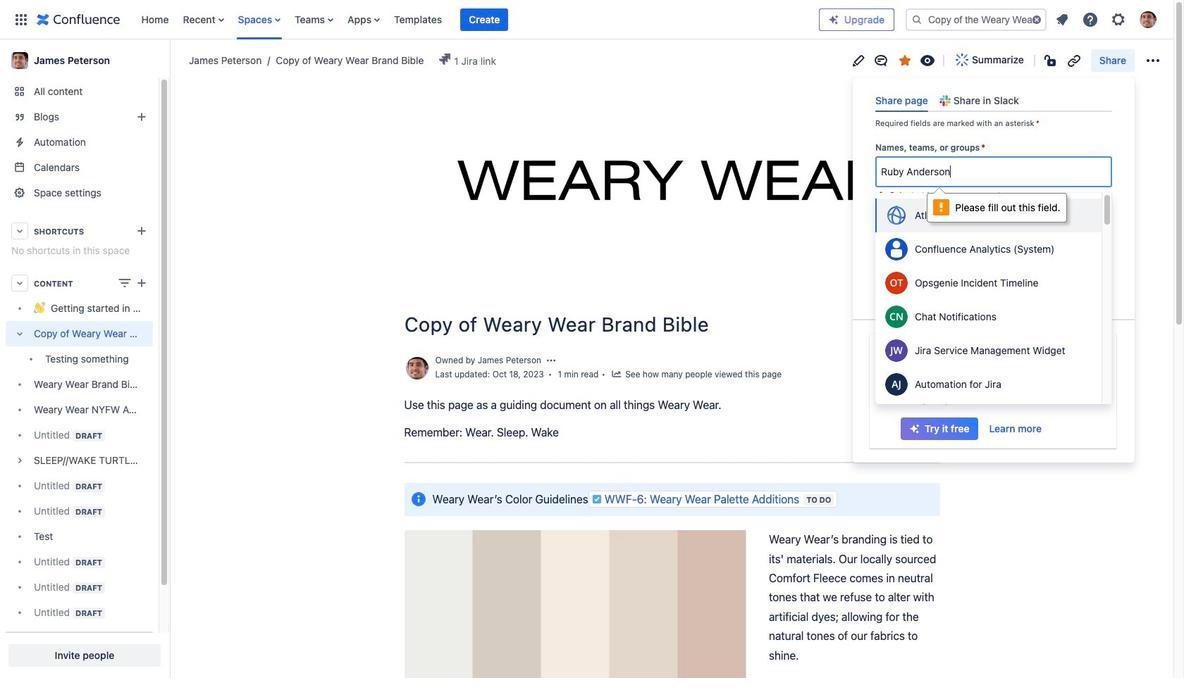 Task type: vqa. For each thing, say whether or not it's contained in the screenshot.
global Element
yes



Task type: describe. For each thing, give the bounding box(es) containing it.
change view image
[[116, 275, 133, 292]]

help icon image
[[1082, 11, 1099, 28]]

create a page image
[[133, 275, 150, 292]]

create a blog image
[[133, 109, 150, 125]]

list for "premium" image
[[1050, 7, 1165, 32]]

neutrals.png image
[[404, 531, 746, 679]]

your profile and preferences image
[[1140, 11, 1157, 28]]

tree inside space element
[[6, 296, 153, 651]]

edit this page image
[[850, 52, 867, 69]]

panel info image
[[410, 491, 427, 508]]

copy link image
[[1066, 52, 1083, 69]]

list item inside list
[[461, 8, 509, 31]]

global element
[[8, 0, 819, 39]]

Search field
[[906, 8, 1047, 31]]

more information about james peterson image
[[404, 356, 430, 381]]

search image
[[912, 14, 923, 25]]

add shortcut image
[[133, 223, 150, 240]]

manage page ownership image
[[546, 356, 557, 367]]

unstar image
[[897, 52, 914, 69]]

clear search session image
[[1031, 14, 1043, 25]]

Anything they should know? text field
[[876, 226, 1113, 280]]



Task type: locate. For each thing, give the bounding box(es) containing it.
group
[[901, 418, 1051, 441]]

list item
[[461, 8, 509, 31]]

premium image
[[828, 14, 840, 25]]

list for appswitcher icon
[[134, 0, 819, 39]]

confluence image
[[37, 11, 120, 28], [37, 11, 120, 28]]

0 horizontal spatial list
[[134, 0, 819, 39]]

banner
[[0, 0, 1174, 39]]

error image
[[876, 190, 887, 202]]

tree
[[6, 296, 153, 651]]

notification icon image
[[1054, 11, 1071, 28]]

settings icon image
[[1110, 11, 1127, 28]]

no restrictions image
[[1043, 52, 1060, 69]]

list
[[134, 0, 819, 39], [1050, 7, 1165, 32]]

space element
[[0, 39, 169, 679]]

collapse sidebar image
[[154, 47, 185, 75]]

tab list
[[870, 89, 1118, 112]]

appswitcher icon image
[[13, 11, 30, 28]]

stop watching image
[[919, 52, 936, 69]]

tree item
[[6, 322, 153, 372]]

tree item inside space element
[[6, 322, 153, 372]]

None search field
[[906, 8, 1047, 31]]

more actions image
[[1145, 52, 1162, 69]]

None text field
[[881, 165, 953, 179]]

1 horizontal spatial list
[[1050, 7, 1165, 32]]



